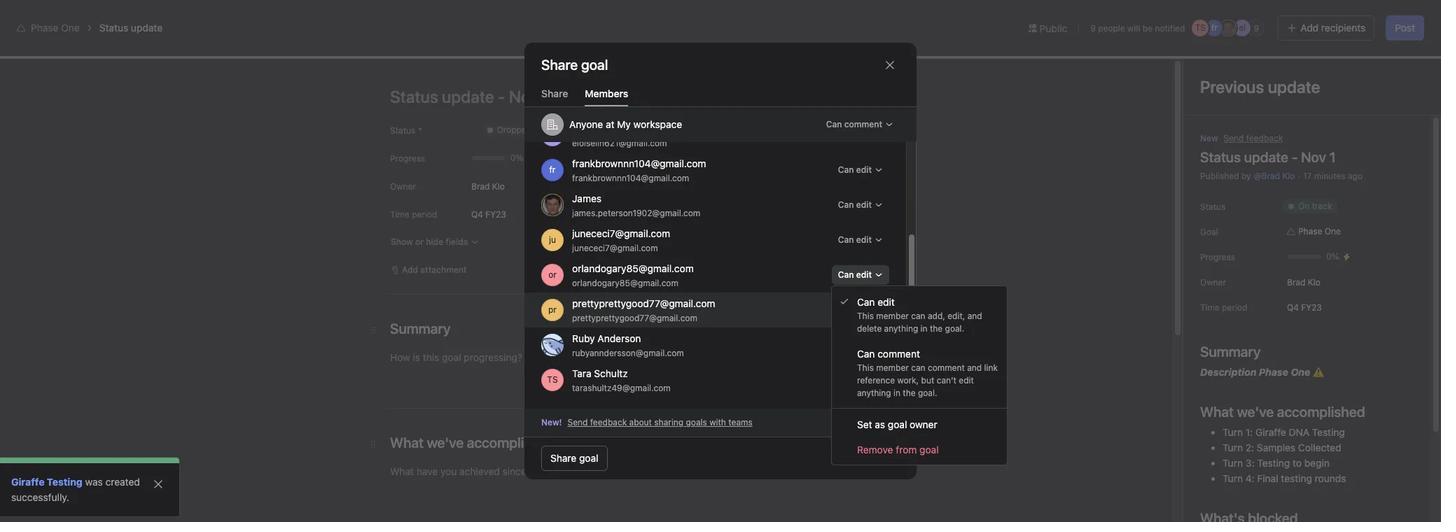 Task type: locate. For each thing, give the bounding box(es) containing it.
2 vertical spatial period
[[890, 347, 917, 357]]

set for set a custom due date
[[869, 396, 883, 407]]

1 vertical spatial ago
[[493, 319, 508, 329]]

frankbrownnn104@gmail.com up the james james.peterson1902@gmail.com
[[572, 173, 690, 183]]

can edit up "delete"
[[838, 270, 872, 280]]

this for can comment
[[857, 363, 874, 373]]

due
[[924, 396, 939, 407]]

1 can edit from the top
[[838, 165, 872, 175]]

can for can edit
[[911, 311, 926, 322]]

owner down about this goal
[[892, 212, 919, 224]]

Goal name text field
[[392, 107, 1039, 158]]

owner down due
[[910, 419, 938, 430]]

goal right sprint
[[938, 481, 959, 493]]

prettyprettygood77@gmail.com
[[572, 297, 716, 309], [572, 313, 698, 323]]

members
[[585, 88, 629, 100]]

in inside can comment this member can comment and link reference work, but can't edit anything in the goal.
[[894, 388, 901, 399]]

can edit for junececi7@gmail.com
[[838, 235, 872, 245]]

1 vertical spatial fr
[[1332, 54, 1338, 64]]

0 vertical spatial description
[[421, 273, 477, 285]]

3 can edit from the top
[[838, 235, 872, 245]]

2 vertical spatial 17
[[449, 319, 457, 329]]

description for bottom ⚠️ icon
[[1201, 366, 1257, 378]]

the down the add,
[[930, 324, 943, 334]]

can
[[826, 119, 842, 130], [838, 165, 854, 175], [838, 200, 854, 210], [838, 235, 854, 245], [838, 270, 854, 280], [857, 296, 875, 308], [857, 348, 875, 360]]

james
[[572, 192, 602, 204]]

member up "delete"
[[877, 311, 909, 322]]

anything right "delete"
[[884, 324, 919, 334]]

fy23
[[486, 209, 506, 220], [1302, 302, 1322, 313]]

tara schultz tarashultz49@gmail.com
[[572, 367, 671, 393]]

no sub-goals connected
[[483, 462, 581, 472]]

1 horizontal spatial in
[[921, 324, 928, 334]]

send inside new send feedback status update - nov 1 published by @brad klo · 17 minutes ago
[[1224, 133, 1244, 144]]

can edit button up "delete"
[[832, 266, 890, 285]]

2 horizontal spatial fr
[[1332, 54, 1338, 64]]

status for status update - nov 1
[[421, 235, 454, 247]]

17 up recent status updates
[[449, 319, 457, 329]]

17 minutes ago
[[449, 319, 508, 329]]

0 horizontal spatial description phase one
[[421, 273, 533, 285]]

testing up collected
[[1313, 427, 1346, 439]]

1 horizontal spatial the
[[930, 324, 943, 334]]

member up the work, in the bottom right of the page
[[877, 363, 909, 373]]

1 horizontal spatial goal
[[938, 481, 959, 493]]

goal down published
[[1201, 227, 1219, 237]]

1 vertical spatial prettyprettygood77@gmail.com
[[572, 313, 698, 323]]

prettyprettygood77@gmail.com down orlandogary85@gmail.com orlandogary85@gmail.com
[[572, 297, 716, 309]]

this inside can comment this member can comment and link reference work, but can't edit anything in the goal.
[[857, 363, 874, 373]]

can edit down the "about"
[[838, 200, 872, 210]]

0 vertical spatial ja
[[1224, 22, 1234, 33]]

1 horizontal spatial q4 fy23
[[1288, 302, 1322, 313]]

1 vertical spatial brad
[[1288, 277, 1306, 288]]

0 vertical spatial -
[[1292, 149, 1298, 165]]

can edit button for junececi7@gmail.com
[[832, 231, 890, 250]]

parent
[[868, 453, 895, 464]]

list box
[[556, 6, 892, 28]]

0% down on track
[[1327, 251, 1340, 262]]

1 horizontal spatial ago
[[1348, 171, 1363, 181]]

1 member from the top
[[877, 311, 909, 322]]

2 member from the top
[[877, 363, 909, 373]]

comment
[[845, 119, 883, 130], [878, 348, 920, 360], [928, 363, 965, 373]]

0 vertical spatial minutes
[[1315, 171, 1346, 181]]

this up reference
[[857, 363, 874, 373]]

summary inside latest status update element
[[421, 258, 467, 270]]

comment up the work, in the bottom right of the page
[[878, 348, 920, 360]]

⚠️ image
[[533, 274, 545, 285], [1313, 367, 1325, 378]]

one up "we've accomplished"
[[1291, 366, 1311, 378]]

share button down share goal
[[541, 88, 568, 107]]

2 vertical spatial goal
[[938, 481, 959, 493]]

0 vertical spatial description phase one
[[421, 273, 533, 285]]

frankbrownnn104@gmail.com inside "frankbrownnn104@gmail.com frankbrownnn104@gmail.com"
[[572, 173, 690, 183]]

new
[[1201, 133, 1219, 144]]

description down "status update - nov 1"
[[421, 273, 477, 285]]

1 vertical spatial feedback
[[590, 417, 627, 428]]

recent
[[403, 366, 440, 378]]

ago right ·
[[1348, 171, 1363, 181]]

the down the work, in the bottom right of the page
[[903, 388, 916, 399]]

billing
[[1348, 11, 1372, 22]]

junececi7@gmail.com up orlandogary85@gmail.com orlandogary85@gmail.com
[[572, 243, 658, 253]]

0 horizontal spatial summary
[[421, 258, 467, 270]]

status for status
[[1201, 202, 1226, 212]]

0 vertical spatial frankbrownnn104@gmail.com
[[572, 157, 706, 169]]

set inside button
[[869, 396, 883, 407]]

goal for goal
[[1201, 227, 1219, 237]]

goals left with
[[686, 417, 707, 428]]

frankbrownnn104@gmail.com down eloiselin621@gmail.com at the top of the page
[[572, 157, 706, 169]]

turn left 3:
[[1223, 457, 1243, 469]]

2 horizontal spatial in
[[1266, 11, 1273, 22]]

summary up what
[[1201, 344, 1261, 360]]

prettyprettygood77@gmail.com up anderson at the bottom of page
[[572, 313, 698, 323]]

what's
[[1236, 11, 1264, 22]]

fr
[[1212, 22, 1218, 33], [1332, 54, 1338, 64], [550, 165, 556, 175]]

klo
[[1283, 171, 1296, 181], [492, 181, 505, 192], [1308, 277, 1321, 288]]

orlandogary85@gmail.com up prettyprettygood77@gmail.com prettyprettygood77@gmail.com
[[572, 278, 679, 288]]

1 horizontal spatial testing
[[1258, 457, 1290, 469]]

status for status update
[[99, 22, 128, 34]]

minutes
[[1315, 171, 1346, 181], [460, 319, 491, 329]]

2 vertical spatial time
[[868, 347, 888, 357]]

can inside can edit this member can add, edit, and delete anything in the goal.
[[911, 311, 926, 322]]

goal inside "remove from goal" link
[[920, 444, 939, 456]]

1 horizontal spatial add
[[1330, 11, 1346, 22]]

can edit for james
[[838, 200, 872, 210]]

0 vertical spatial 0%
[[511, 153, 524, 163]]

2 orlandogary85@gmail.com from the top
[[572, 278, 679, 288]]

1 horizontal spatial minutes
[[1315, 171, 1346, 181]]

this left is
[[403, 176, 430, 192]]

feedback left about
[[590, 417, 627, 428]]

can edit
[[838, 165, 872, 175], [838, 200, 872, 210], [838, 235, 872, 245], [838, 270, 872, 280]]

and left link
[[968, 363, 982, 373]]

tarashultz49@gmail.com
[[572, 383, 671, 393]]

0 horizontal spatial giraffe
[[11, 476, 44, 488]]

comment for can comment
[[845, 119, 883, 130]]

set left a
[[869, 396, 883, 407]]

0 vertical spatial owner
[[390, 181, 416, 192]]

ago inside new send feedback status update - nov 1 published by @brad klo · 17 minutes ago
[[1348, 171, 1363, 181]]

dna
[[1289, 427, 1310, 439]]

goal inside share goal button
[[579, 452, 599, 464]]

james.peterson1902@gmail.com
[[572, 208, 701, 218]]

0 vertical spatial brad
[[471, 181, 490, 192]]

begin
[[1305, 457, 1330, 469]]

1 vertical spatial testing
[[1258, 457, 1290, 469]]

or
[[549, 270, 557, 280]]

share down new!
[[551, 452, 577, 464]]

1 can from the top
[[911, 311, 926, 322]]

4:
[[1246, 473, 1255, 485]]

goals left add parent goal icon
[[897, 453, 919, 464]]

0 vertical spatial phase one link
[[31, 22, 80, 34]]

trial?
[[1290, 11, 1309, 22]]

goal
[[433, 176, 460, 192], [888, 419, 907, 430], [920, 444, 939, 456], [579, 452, 599, 464]]

⚠️ image up "we've accomplished"
[[1313, 367, 1325, 378]]

send right the new on the right of the page
[[1224, 133, 1244, 144]]

2 horizontal spatial testing
[[1313, 427, 1346, 439]]

0 vertical spatial q4 fy23
[[471, 209, 506, 220]]

ts left tara
[[547, 375, 558, 385]]

2 vertical spatial time period
[[868, 347, 917, 357]]

feedback up @brad
[[1247, 133, 1283, 144]]

in inside button
[[1266, 11, 1273, 22]]

previous update
[[1201, 77, 1321, 97]]

can edit up the "about"
[[838, 165, 872, 175]]

add for add recipients
[[1301, 22, 1319, 34]]

share button down post button
[[1378, 50, 1425, 69]]

nov 1
[[1302, 149, 1336, 165], [504, 235, 533, 247]]

1 vertical spatial send
[[568, 417, 588, 428]]

goals left connected
[[515, 462, 536, 472]]

1 and from the top
[[968, 311, 983, 322]]

and right edit,
[[968, 311, 983, 322]]

custom
[[892, 396, 922, 407]]

will
[[1128, 23, 1141, 33]]

17 left days
[[1177, 16, 1185, 27]]

can
[[911, 311, 926, 322], [911, 363, 926, 373]]

0 horizontal spatial description
[[421, 273, 477, 285]]

member inside can comment this member can comment and link reference work, but can't edit anything in the goal.
[[877, 363, 909, 373]]

with
[[710, 417, 726, 428]]

trial
[[1207, 6, 1222, 17]]

1 horizontal spatial track
[[1312, 201, 1333, 212]]

in up can comment this member can comment and link reference work, but can't edit anything in the goal.
[[921, 324, 928, 334]]

0 vertical spatial ⚠️ image
[[533, 274, 545, 285]]

nov 1 inside new send feedback status update - nov 1 published by @brad klo · 17 minutes ago
[[1302, 149, 1336, 165]]

2 9 from the left
[[1254, 23, 1260, 33]]

status inside new send feedback status update - nov 1 published by @brad klo · 17 minutes ago
[[1201, 149, 1241, 165]]

1 9 from the left
[[1091, 23, 1096, 33]]

is
[[463, 176, 474, 192]]

one left or
[[511, 273, 531, 285]]

add recipients
[[1301, 22, 1366, 34]]

0 vertical spatial progress
[[390, 153, 425, 164]]

members button
[[585, 88, 629, 107]]

0 horizontal spatial klo
[[492, 181, 505, 192]]

can left the add,
[[911, 311, 926, 322]]

1 horizontal spatial klo
[[1283, 171, 1296, 181]]

goal.
[[945, 324, 965, 334], [918, 388, 938, 399]]

summary down "status update - nov 1"
[[421, 258, 467, 270]]

testing up successfully.
[[47, 476, 82, 488]]

2 horizontal spatial goal
[[1201, 227, 1219, 237]]

2 junececi7@gmail.com from the top
[[572, 243, 658, 253]]

*
[[418, 125, 422, 136]]

about
[[629, 417, 652, 428]]

0 vertical spatial ts
[[1196, 22, 1206, 33]]

0 horizontal spatial goal.
[[918, 388, 938, 399]]

one inside latest status update element
[[511, 273, 531, 285]]

ts inside share goal dialog
[[547, 375, 558, 385]]

description phase one up what
[[1201, 366, 1313, 378]]

giraffe up successfully.
[[11, 476, 44, 488]]

1 vertical spatial member
[[877, 363, 909, 373]]

send right new!
[[568, 417, 588, 428]]

3 turn from the top
[[1223, 457, 1243, 469]]

update
[[131, 22, 163, 34], [1245, 149, 1289, 165], [457, 235, 494, 247]]

add parent goal image
[[923, 453, 934, 464]]

can edit button down the "about"
[[832, 195, 890, 215]]

0 horizontal spatial ⚠️ image
[[533, 274, 545, 285]]

1 horizontal spatial ⚠️ image
[[1313, 367, 1325, 378]]

one down on track
[[1325, 226, 1341, 237]]

- up ·
[[1292, 149, 1298, 165]]

recent status updates
[[403, 366, 520, 378]]

0% up this goal is on track
[[511, 153, 524, 163]]

nov 1 left ju
[[504, 235, 533, 247]]

goal. down but
[[918, 388, 938, 399]]

turn left 4:
[[1223, 473, 1243, 485]]

0 vertical spatial and
[[968, 311, 983, 322]]

1 vertical spatial this
[[857, 311, 874, 322]]

send inside share goal dialog
[[568, 417, 588, 428]]

9 left 'people'
[[1091, 23, 1096, 33]]

turn left 1:
[[1223, 427, 1243, 439]]

goal. down edit,
[[945, 324, 965, 334]]

share down share goal
[[541, 88, 568, 100]]

turn
[[1223, 427, 1243, 439], [1223, 442, 1243, 454], [1223, 457, 1243, 469], [1223, 473, 1243, 485]]

anything down reference
[[857, 388, 891, 399]]

turn left the 2:
[[1223, 442, 1243, 454]]

description up what
[[1201, 366, 1257, 378]]

close this dialog image
[[885, 60, 896, 71]]

2 can edit button from the top
[[832, 195, 890, 215]]

edit
[[857, 165, 872, 175], [857, 200, 872, 210], [857, 235, 872, 245], [857, 270, 872, 280], [878, 296, 895, 308], [959, 375, 974, 386]]

nov 1 up on track
[[1302, 149, 1336, 165]]

period
[[412, 209, 437, 220], [1222, 303, 1248, 313], [890, 347, 917, 357]]

comment up the "about"
[[845, 119, 883, 130]]

4 turn from the top
[[1223, 473, 1243, 485]]

can edit button
[[832, 160, 890, 180], [832, 195, 890, 215], [832, 231, 890, 250], [832, 266, 890, 285]]

ago up status updates at the bottom of page
[[493, 319, 508, 329]]

⚠️ image left or
[[533, 274, 545, 285]]

this up "delete"
[[857, 311, 874, 322]]

feedback
[[1247, 133, 1283, 144], [590, 417, 627, 428]]

0 vertical spatial the
[[930, 324, 943, 334]]

0 vertical spatial update
[[131, 22, 163, 34]]

giraffe up samples
[[1256, 427, 1287, 439]]

0 vertical spatial orlandogary85@gmail.com
[[572, 262, 694, 274]]

giraffe inside what we've accomplished turn 1: giraffe dna testing turn 2: samples collected turn 3: testing to begin turn 4: final testing rounds
[[1256, 427, 1287, 439]]

set as goal owner link
[[832, 412, 1007, 437]]

ago
[[1348, 171, 1363, 181], [493, 319, 508, 329]]

0%
[[511, 153, 524, 163], [1327, 251, 1340, 262]]

2 can edit from the top
[[838, 200, 872, 210]]

1 horizontal spatial fr
[[1212, 22, 1218, 33]]

delete
[[857, 324, 882, 334]]

ts left left
[[1196, 22, 1206, 33]]

can edit button for james
[[832, 195, 890, 215]]

2 and from the top
[[968, 363, 982, 373]]

share for goal
[[551, 452, 577, 464]]

0 vertical spatial time period
[[390, 209, 437, 220]]

remove
[[857, 444, 894, 456]]

2 vertical spatial in
[[894, 388, 901, 399]]

1 vertical spatial goal
[[1201, 227, 1219, 237]]

0 vertical spatial period
[[412, 209, 437, 220]]

testing down samples
[[1258, 457, 1290, 469]]

owner
[[390, 181, 416, 192], [1201, 277, 1227, 288]]

orlandogary85@gmail.com inside orlandogary85@gmail.com orlandogary85@gmail.com
[[572, 278, 679, 288]]

add for add billing info
[[1330, 11, 1346, 22]]

this inside can edit this member can add, edit, and delete anything in the goal.
[[857, 311, 874, 322]]

brad
[[471, 181, 490, 192], [1288, 277, 1306, 288]]

0 vertical spatial nov 1
[[1302, 149, 1336, 165]]

anything inside can edit this member can add, edit, and delete anything in the goal.
[[884, 324, 919, 334]]

feedback for status
[[1247, 133, 1283, 144]]

phase one
[[31, 22, 80, 34], [1299, 226, 1341, 237]]

ja left 10
[[1344, 54, 1353, 64]]

2 horizontal spatial update
[[1245, 149, 1289, 165]]

ja left 'james'
[[548, 200, 557, 210]]

0 horizontal spatial share button
[[541, 88, 568, 107]]

description inside latest status update element
[[421, 273, 477, 285]]

1 vertical spatial junececi7@gmail.com
[[572, 243, 658, 253]]

comment for can comment this member can comment and link reference work, but can't edit anything in the goal.
[[878, 348, 920, 360]]

my
[[1276, 11, 1287, 22]]

in right a
[[894, 388, 901, 399]]

9 for 9
[[1254, 23, 1260, 33]]

new! send feedback about sharing goals with teams
[[541, 417, 753, 428]]

ago inside latest status update element
[[493, 319, 508, 329]]

3 can edit button from the top
[[832, 231, 890, 250]]

goal for goal owner
[[868, 212, 889, 224]]

minutes right ·
[[1315, 171, 1346, 181]]

on
[[1299, 201, 1310, 212]]

update for status update - nov 1
[[457, 235, 494, 247]]

feedback inside new send feedback status update - nov 1 published by @brad klo · 17 minutes ago
[[1247, 133, 1283, 144]]

nov 1 inside latest status update element
[[504, 235, 533, 247]]

0 vertical spatial prettyprettygood77@gmail.com
[[572, 297, 716, 309]]

0 vertical spatial brad klo
[[471, 181, 505, 192]]

can inside can comment this member can comment and link reference work, but can't edit anything in the goal.
[[911, 363, 926, 373]]

member for comment
[[877, 363, 909, 373]]

2 prettyprettygood77@gmail.com from the top
[[572, 313, 698, 323]]

description phase one inside latest status update element
[[421, 273, 533, 285]]

- left ju
[[496, 235, 502, 247]]

junececi7@gmail.com down james.peterson1902@gmail.com
[[572, 227, 671, 239]]

can edit for frankbrownnn104@gmail.com
[[838, 165, 872, 175]]

2 horizontal spatial time
[[1201, 303, 1220, 313]]

can edit down goal owner
[[838, 235, 872, 245]]

0 horizontal spatial the
[[903, 388, 916, 399]]

share
[[1396, 54, 1419, 64], [541, 88, 568, 100], [551, 452, 577, 464]]

-
[[1292, 149, 1298, 165], [496, 235, 502, 247]]

1 can edit button from the top
[[832, 160, 890, 180]]

can't
[[937, 375, 957, 386]]

and
[[968, 311, 983, 322], [968, 363, 982, 373]]

0 vertical spatial anything
[[884, 324, 919, 334]]

comment up can't at the bottom of page
[[928, 363, 965, 373]]

can edit button down can comment dropdown button
[[832, 160, 890, 180]]

2 can from the top
[[911, 363, 926, 373]]

feedback inside share goal dialog
[[590, 417, 627, 428]]

2 frankbrownnn104@gmail.com from the top
[[572, 173, 690, 183]]

0 horizontal spatial ja
[[548, 200, 557, 210]]

1 horizontal spatial period
[[890, 347, 917, 357]]

share down post button
[[1396, 54, 1419, 64]]

0 horizontal spatial brad klo
[[471, 181, 505, 192]]

0 horizontal spatial update
[[131, 22, 163, 34]]

post button
[[1386, 15, 1425, 41]]

ts right bk
[[1315, 54, 1326, 64]]

orlandogary85@gmail.com down junececi7@gmail.com junececi7@gmail.com
[[572, 262, 694, 274]]

can for can comment dropdown button
[[826, 119, 842, 130]]

0 horizontal spatial send
[[568, 417, 588, 428]]

phase inside latest status update element
[[479, 273, 509, 285]]

add,
[[928, 311, 946, 322]]

update for status update
[[131, 22, 163, 34]]

0 horizontal spatial phase one link
[[31, 22, 80, 34]]

can up but
[[911, 363, 926, 373]]

0 vertical spatial ago
[[1348, 171, 1363, 181]]

goals
[[686, 417, 707, 428], [897, 453, 919, 464], [515, 462, 536, 472]]

Section title text field
[[390, 319, 451, 339]]

17 right ·
[[1304, 171, 1312, 181]]

ja left el at right
[[1224, 22, 1234, 33]]

description phase one down "status update - nov 1"
[[421, 273, 533, 285]]

share for the topmost the share button
[[1396, 54, 1419, 64]]

1 horizontal spatial fy23
[[1302, 302, 1322, 313]]

in inside can edit this member can add, edit, and delete anything in the goal.
[[921, 324, 928, 334]]

send for status
[[1224, 133, 1244, 144]]

1 turn from the top
[[1223, 427, 1243, 439]]

klo inside new send feedback status update - nov 1 published by @brad klo · 17 minutes ago
[[1283, 171, 1296, 181]]

reference
[[857, 375, 895, 386]]

minutes inside latest status update element
[[460, 319, 491, 329]]

what's in my trial? button
[[1230, 7, 1316, 27]]

goal down the "about"
[[868, 212, 889, 224]]

in left my
[[1266, 11, 1273, 22]]

1 vertical spatial in
[[921, 324, 928, 334]]

edit inside can comment this member can comment and link reference work, but can't edit anything in the goal.
[[959, 375, 974, 386]]

9 down what's
[[1254, 23, 1260, 33]]

1 vertical spatial anything
[[857, 388, 891, 399]]

and inside can comment this member can comment and link reference work, but can't edit anything in the goal.
[[968, 363, 982, 373]]

set left the as
[[857, 419, 873, 430]]

1 vertical spatial set
[[857, 419, 873, 430]]

1 vertical spatial nov 1
[[504, 235, 533, 247]]

1 vertical spatial ja
[[1344, 54, 1353, 64]]

0 horizontal spatial goal
[[868, 212, 889, 224]]

4 can edit button from the top
[[832, 266, 890, 285]]

1 vertical spatial ts
[[1315, 54, 1326, 64]]

0 horizontal spatial feedback
[[590, 417, 627, 428]]

comment inside dropdown button
[[845, 119, 883, 130]]

member inside can edit this member can add, edit, and delete anything in the goal.
[[877, 311, 909, 322]]

0 vertical spatial owner
[[892, 212, 919, 224]]

0 horizontal spatial owner
[[390, 181, 416, 192]]

17 inside free trial 17 days left
[[1177, 16, 1185, 27]]

can edit button down goal owner
[[832, 231, 890, 250]]

0 vertical spatial giraffe
[[1256, 427, 1287, 439]]

1 horizontal spatial nov 1
[[1302, 149, 1336, 165]]

minutes up status updates at the bottom of page
[[460, 319, 491, 329]]

1 vertical spatial phase one link
[[1282, 225, 1347, 239]]

add
[[1330, 11, 1346, 22], [1301, 22, 1319, 34]]



Task type: vqa. For each thing, say whether or not it's contained in the screenshot.
the right period
yes



Task type: describe. For each thing, give the bounding box(es) containing it.
work,
[[898, 375, 919, 386]]

latest status update element
[[403, 216, 817, 348]]

can for can edit dropdown button for james
[[838, 200, 854, 210]]

new send feedback status update - nov 1 published by @brad klo · 17 minutes ago
[[1201, 133, 1363, 181]]

anything inside can comment this member can comment and link reference work, but can't edit anything in the goal.
[[857, 388, 891, 399]]

0 horizontal spatial testing
[[47, 476, 82, 488]]

1 junececi7@gmail.com from the top
[[572, 227, 671, 239]]

goal. inside can comment this member can comment and link reference work, but can't edit anything in the goal.
[[918, 388, 938, 399]]

share goal
[[541, 57, 608, 73]]

2 turn from the top
[[1223, 442, 1243, 454]]

can comment this member can comment and link reference work, but can't edit anything in the goal.
[[857, 348, 998, 399]]

17 inside latest status update element
[[449, 319, 457, 329]]

@brad klo link
[[1254, 171, 1296, 181]]

status *
[[390, 125, 422, 136]]

1 frankbrownnn104@gmail.com from the top
[[572, 157, 706, 169]]

description for ⚠️ icon inside latest status update element
[[421, 273, 477, 285]]

1 vertical spatial giraffe
[[11, 476, 44, 488]]

can inside can comment this member can comment and link reference work, but can't edit anything in the goal.
[[857, 348, 875, 360]]

anyone at my workspace
[[570, 118, 682, 130]]

teams
[[729, 417, 753, 428]]

ju
[[549, 235, 556, 245]]

1 vertical spatial brad klo
[[1288, 277, 1321, 288]]

about
[[868, 179, 907, 195]]

2:
[[1246, 442, 1255, 454]]

0 horizontal spatial time
[[390, 209, 410, 220]]

Title of update text field
[[390, 81, 810, 112]]

send feedback link
[[1224, 132, 1283, 145]]

1 horizontal spatial description phase one
[[1201, 366, 1313, 378]]

be
[[1143, 23, 1153, 33]]

0 horizontal spatial q4
[[471, 209, 483, 220]]

rounds
[[1315, 473, 1347, 485]]

0 vertical spatial fr
[[1212, 22, 1218, 33]]

james james.peterson1902@gmail.com
[[572, 192, 701, 218]]

1 vertical spatial q4
[[1288, 302, 1299, 313]]

Section title text field
[[390, 434, 555, 453]]

⚠️ image inside latest status update element
[[533, 274, 545, 285]]

0 vertical spatial this
[[403, 176, 430, 192]]

prettyprettygood77@gmail.com inside prettyprettygood77@gmail.com prettyprettygood77@gmail.com
[[572, 313, 698, 323]]

today
[[409, 405, 432, 415]]

minutes inside new send feedback status update - nov 1 published by @brad klo · 17 minutes ago
[[1315, 171, 1346, 181]]

1 vertical spatial ⚠️ image
[[1313, 367, 1325, 378]]

1 horizontal spatial progress
[[1201, 252, 1236, 263]]

was created successfully.
[[11, 476, 140, 504]]

2 horizontal spatial goals
[[897, 453, 919, 464]]

can comment
[[826, 119, 883, 130]]

status update
[[99, 22, 163, 34]]

@brad
[[1254, 171, 1281, 181]]

set a custom due date
[[869, 396, 960, 407]]

share goal dialog
[[525, 43, 917, 480]]

ja inside share goal dialog
[[548, 200, 557, 210]]

collected
[[1299, 442, 1342, 454]]

team
[[927, 264, 950, 276]]

created
[[105, 476, 140, 488]]

fr inside share goal dialog
[[550, 165, 556, 175]]

accountable
[[868, 264, 925, 276]]

status updates
[[442, 366, 520, 378]]

1 horizontal spatial ja
[[1224, 22, 1234, 33]]

days
[[1188, 16, 1206, 27]]

this goal is on track
[[403, 176, 531, 192]]

and inside can edit this member can add, edit, and delete anything in the goal.
[[968, 311, 983, 322]]

1 horizontal spatial 0%
[[1327, 251, 1340, 262]]

0 horizontal spatial time period
[[390, 209, 437, 220]]

schultz
[[594, 367, 628, 379]]

connected
[[539, 462, 581, 472]]

4 can edit from the top
[[838, 270, 872, 280]]

can edit this member can add, edit, and delete anything in the goal.
[[857, 296, 983, 334]]

·
[[1298, 171, 1301, 181]]

successfully.
[[11, 492, 69, 504]]

my
[[617, 118, 631, 130]]

eloiselin621@gmail.com
[[572, 138, 667, 148]]

- inside new send feedback status update - nov 1 published by @brad klo · 17 minutes ago
[[1292, 149, 1298, 165]]

samples
[[1257, 442, 1296, 454]]

link
[[985, 363, 998, 373]]

close image
[[153, 479, 164, 490]]

9 for 9 people will be notified
[[1091, 23, 1096, 33]]

can for can comment
[[911, 363, 926, 373]]

what we've accomplished turn 1: giraffe dna testing turn 2: samples collected turn 3: testing to begin turn 4: final testing rounds
[[1201, 404, 1366, 485]]

pr
[[549, 305, 557, 315]]

0 horizontal spatial brad
[[471, 181, 490, 192]]

17 inside new send feedback status update - nov 1 published by @brad klo · 17 minutes ago
[[1304, 171, 1312, 181]]

edit,
[[948, 311, 966, 322]]

1 vertical spatial share
[[541, 88, 568, 100]]

sprint
[[907, 481, 935, 493]]

goals inside share goal dialog
[[686, 417, 707, 428]]

on track
[[1299, 201, 1333, 212]]

1 orlandogary85@gmail.com from the top
[[572, 262, 694, 274]]

0 horizontal spatial track
[[496, 176, 531, 192]]

1 vertical spatial period
[[1222, 303, 1248, 313]]

ruby anderson rubyanndersson@gmail.com
[[572, 332, 684, 358]]

1 vertical spatial owner
[[910, 419, 938, 430]]

junececi7@gmail.com junececi7@gmail.com
[[572, 227, 671, 253]]

1 horizontal spatial phase one link
[[1282, 225, 1347, 239]]

update inside new send feedback status update - nov 1 published by @brad klo · 17 minutes ago
[[1245, 149, 1289, 165]]

0 horizontal spatial phase one
[[31, 22, 80, 34]]

goal. inside can edit this member can add, edit, and delete anything in the goal.
[[945, 324, 965, 334]]

can for can edit dropdown button associated with junececi7@gmail.com
[[838, 235, 854, 245]]

add billing info button
[[1324, 7, 1395, 27]]

junececi7@gmail.com inside junececi7@gmail.com junececi7@gmail.com
[[572, 243, 658, 253]]

a
[[885, 396, 890, 407]]

giraffe testing
[[11, 476, 82, 488]]

0 vertical spatial testing
[[1313, 427, 1346, 439]]

1 vertical spatial time period
[[1201, 303, 1248, 313]]

info
[[1374, 11, 1389, 22]]

1:
[[1246, 427, 1253, 439]]

orlandogary85@gmail.com orlandogary85@gmail.com
[[572, 262, 694, 288]]

accountable team
[[868, 264, 950, 276]]

can for can edit dropdown button corresponding to frankbrownnn104@gmail.com
[[838, 165, 854, 175]]

at
[[606, 118, 615, 130]]

- inside latest status update element
[[496, 235, 502, 247]]

by
[[1242, 171, 1252, 181]]

no
[[483, 462, 494, 472]]

the inside can comment this member can comment and link reference work, but can't edit anything in the goal.
[[903, 388, 916, 399]]

the inside can edit this member can add, edit, and delete anything in the goal.
[[930, 324, 943, 334]]

team
[[879, 481, 904, 493]]

can edit button for frankbrownnn104@gmail.com
[[832, 160, 890, 180]]

people
[[1099, 23, 1126, 33]]

set a custom due date button
[[865, 395, 963, 409]]

1 prettyprettygood77@gmail.com from the top
[[572, 297, 716, 309]]

1 vertical spatial phase one
[[1299, 226, 1341, 237]]

parent goals
[[868, 453, 919, 464]]

tara
[[572, 367, 592, 379]]

final
[[1258, 473, 1279, 485]]

new!
[[541, 417, 562, 428]]

can comment button
[[820, 115, 900, 135]]

1 vertical spatial track
[[1312, 201, 1333, 212]]

2 horizontal spatial ts
[[1315, 54, 1326, 64]]

this for can edit
[[857, 311, 874, 322]]

1 vertical spatial summary
[[1201, 344, 1261, 360]]

1 vertical spatial owner
[[1201, 277, 1227, 288]]

member for edit
[[877, 311, 909, 322]]

2 vertical spatial comment
[[928, 363, 965, 373]]

one left the status update
[[61, 22, 80, 34]]

10
[[1358, 54, 1367, 65]]

1 horizontal spatial time period
[[868, 347, 917, 357]]

1 vertical spatial time
[[1201, 303, 1220, 313]]

can for first can edit dropdown button from the bottom
[[838, 270, 854, 280]]

el
[[1239, 22, 1246, 33]]

send for about
[[568, 417, 588, 428]]

1 vertical spatial q4 fy23
[[1288, 302, 1322, 313]]

can inside can edit this member can add, edit, and delete anything in the goal.
[[857, 296, 875, 308]]

2 horizontal spatial klo
[[1308, 277, 1321, 288]]

share goal button
[[541, 446, 608, 471]]

ruby
[[572, 332, 595, 344]]

feedback for about
[[590, 417, 627, 428]]

remove from goal link
[[832, 437, 1007, 462]]

edit inside can edit this member can add, edit, and delete anything in the goal.
[[878, 296, 895, 308]]

prettyprettygood77@gmail.com prettyprettygood77@gmail.com
[[572, 297, 716, 323]]

3:
[[1246, 457, 1255, 469]]

this goal
[[910, 179, 963, 195]]

0 horizontal spatial fy23
[[486, 209, 506, 220]]

0 horizontal spatial 0%
[[511, 153, 524, 163]]

team sprint goal
[[879, 481, 959, 493]]

workspace
[[634, 118, 682, 130]]

goal inside set as goal owner link
[[888, 419, 907, 430]]

anderson
[[598, 332, 641, 344]]

recipients
[[1322, 22, 1366, 34]]

set for set as goal owner
[[857, 419, 873, 430]]

published
[[1201, 171, 1240, 181]]

add billing info
[[1330, 11, 1389, 22]]

remove from goal
[[857, 444, 939, 456]]

what's in my trial?
[[1236, 11, 1309, 22]]

was
[[85, 476, 103, 488]]

free trial 17 days left
[[1177, 6, 1222, 27]]

1 horizontal spatial brad
[[1288, 277, 1306, 288]]

0 vertical spatial share button
[[1378, 50, 1425, 69]]

share goal
[[551, 452, 599, 464]]

status for status *
[[390, 125, 416, 136]]

0 horizontal spatial period
[[412, 209, 437, 220]]

0 horizontal spatial goals
[[515, 462, 536, 472]]



